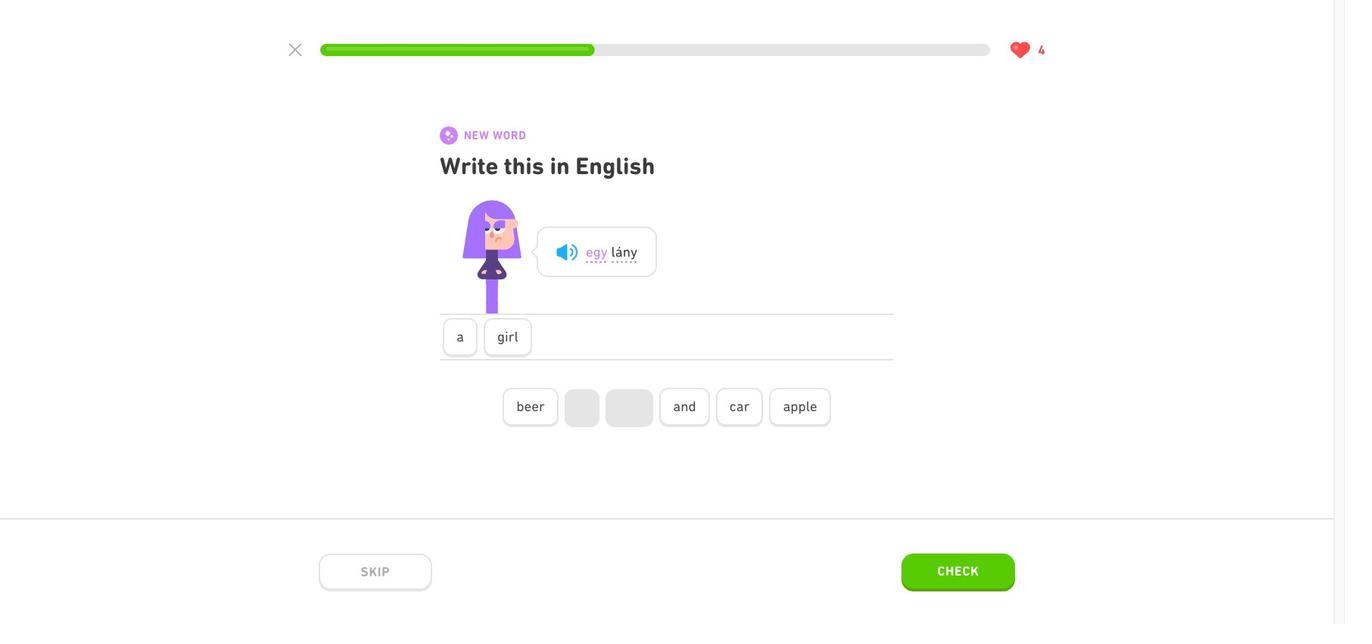 Task type: describe. For each thing, give the bounding box(es) containing it.
egy image
[[586, 244, 608, 263]]

in
[[550, 151, 570, 180]]

á
[[616, 244, 623, 260]]

new
[[464, 129, 490, 142]]

and button
[[660, 388, 710, 427]]

car button
[[716, 388, 764, 427]]

car
[[730, 398, 750, 414]]

g
[[594, 244, 601, 260]]

1 y from the left
[[601, 244, 608, 260]]

girl button
[[484, 318, 532, 357]]

n
[[623, 244, 631, 260]]

lány image
[[612, 244, 638, 263]]

a
[[457, 329, 464, 345]]

check button
[[902, 554, 1016, 592]]

4
[[1039, 42, 1046, 58]]

apple button
[[770, 388, 831, 427]]



Task type: vqa. For each thing, say whether or not it's contained in the screenshot.
New
yes



Task type: locate. For each thing, give the bounding box(es) containing it.
1 horizontal spatial y
[[631, 244, 638, 260]]

beer
[[517, 398, 545, 414]]

y right the á
[[631, 244, 638, 260]]

beer button
[[503, 388, 559, 427]]

and
[[674, 398, 697, 414]]

write this in english
[[440, 151, 655, 180]]

l á n y
[[612, 244, 638, 260]]

word
[[493, 129, 527, 142]]

english
[[576, 151, 655, 180]]

l
[[612, 244, 616, 260]]

e
[[586, 244, 594, 260]]

girl
[[498, 329, 519, 345]]

apple
[[783, 398, 818, 414]]

new word
[[464, 129, 527, 142]]

skip button
[[319, 554, 432, 592]]

write
[[440, 151, 499, 180]]

check
[[938, 563, 980, 579]]

skip
[[361, 564, 390, 579]]

2 y from the left
[[631, 244, 638, 260]]

y
[[601, 244, 608, 260], [631, 244, 638, 260]]

progress bar
[[320, 44, 990, 56]]

0 horizontal spatial y
[[601, 244, 608, 260]]

a button
[[443, 318, 478, 357]]

this
[[504, 151, 544, 180]]

y left l
[[601, 244, 608, 260]]

e g y
[[586, 244, 608, 260]]



